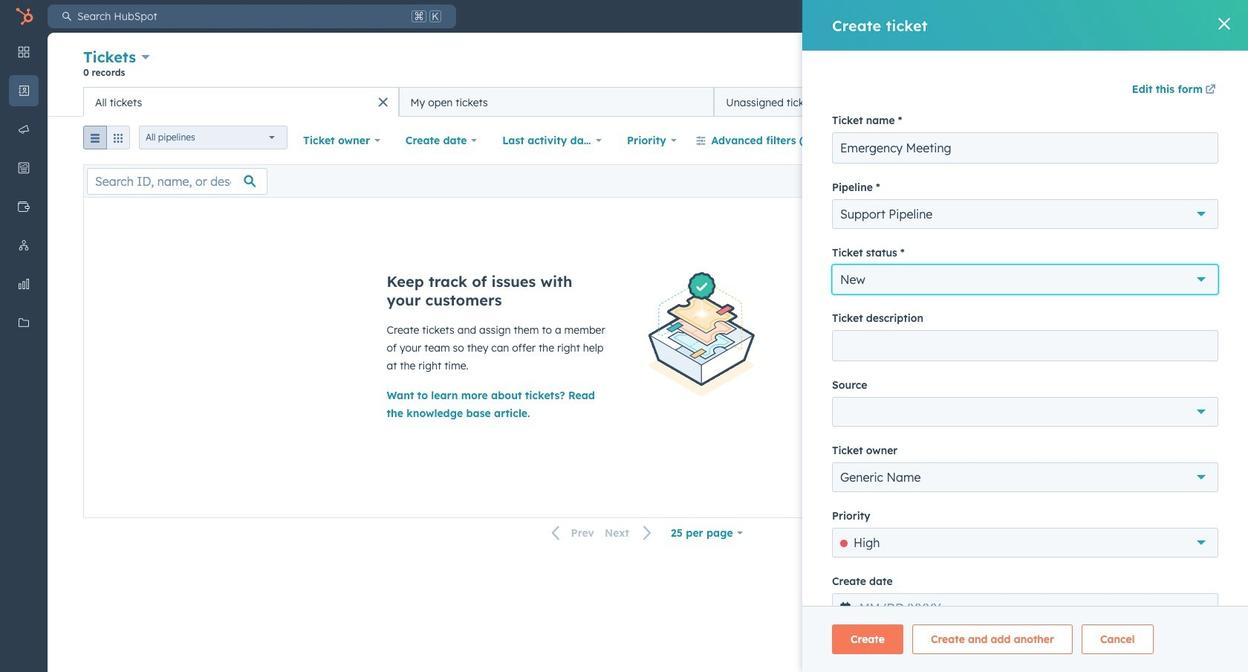 Task type: vqa. For each thing, say whether or not it's contained in the screenshot.
Settings image
yes



Task type: locate. For each thing, give the bounding box(es) containing it.
menu
[[906, 0, 1240, 33], [0, 33, 48, 635]]

pagination navigation
[[543, 523, 662, 543]]

help image
[[1071, 10, 1083, 22]]

Search ID, name, or description search field
[[87, 168, 268, 194]]

Search HubSpot search field
[[71, 4, 409, 28]]

group
[[83, 126, 130, 155]]

banner
[[83, 46, 1213, 87]]

menu item
[[1128, 0, 1151, 33]]

settings image
[[1102, 10, 1114, 22]]

generic name image
[[1182, 10, 1194, 22]]



Task type: describe. For each thing, give the bounding box(es) containing it.
marketplaces image
[[1040, 10, 1052, 22]]

1 horizontal spatial menu
[[906, 0, 1240, 33]]

0 horizontal spatial menu
[[0, 33, 48, 635]]



